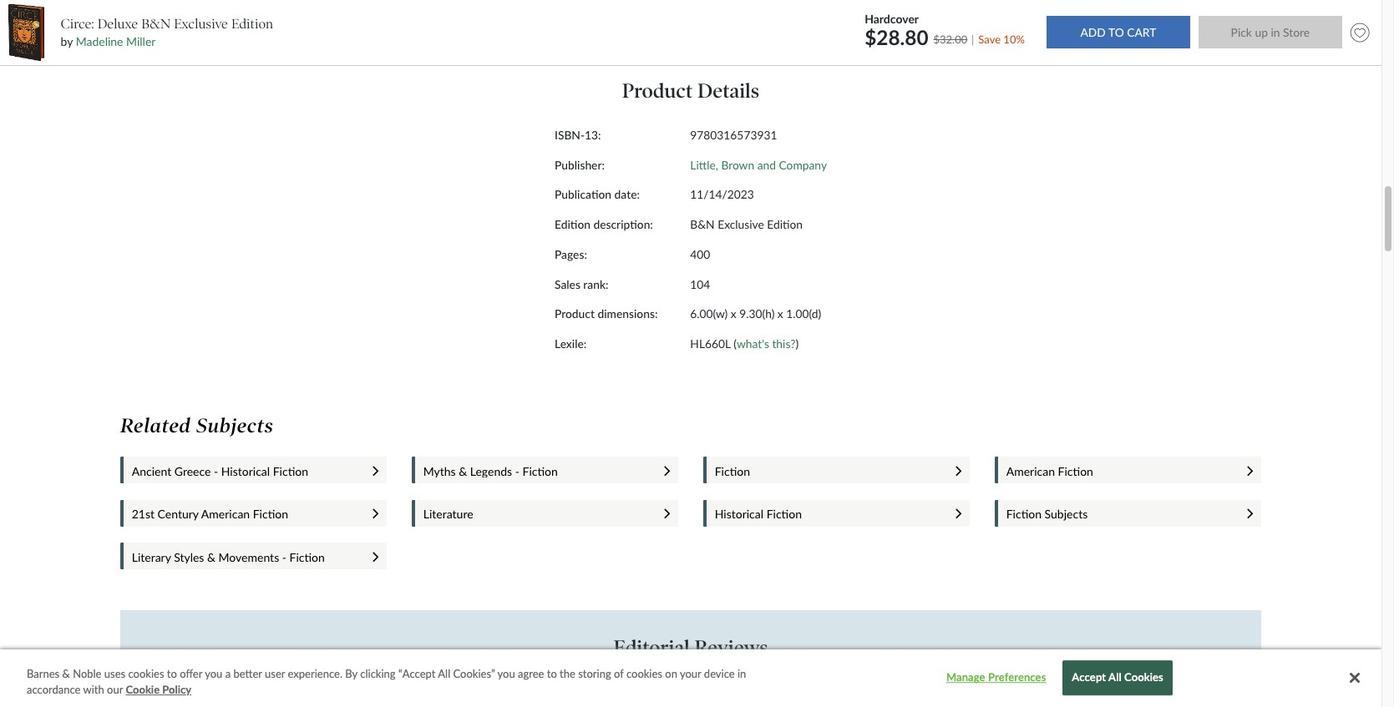 Task type: describe. For each thing, give the bounding box(es) containing it.
circe:
[[61, 16, 94, 32]]

voice
[[999, 681, 1023, 693]]

9780316573931
[[691, 128, 778, 142]]

b&n exclusive edition
[[691, 217, 803, 232]]

sales
[[555, 277, 581, 291]]

user
[[265, 668, 285, 681]]

and inside …miller has determined, in her characterization of this most powerful witch, to bring her as close as possible to the human—from the timbre of her voice to her intense maternal instincts. the brutal insouciance of her fellow immortals…proves increasingly alien to this thoughtful and compassionate woman wh
[[890, 696, 907, 708]]

deluxe
[[98, 16, 138, 32]]

this?
[[773, 337, 796, 351]]

miller
[[126, 34, 156, 49]]

editorial
[[614, 636, 690, 660]]

save 10%
[[979, 32, 1025, 46]]

all inside barnes & noble uses cookies to offer you a better user experience. by clicking "accept all cookies" you agree to the storing of cookies on your device in accordance with our
[[438, 668, 451, 681]]

storing
[[579, 668, 612, 681]]

fiction up historical fiction on the right of page
[[715, 465, 751, 479]]

hl660l
[[691, 337, 731, 351]]

close
[[754, 681, 776, 693]]

determined,
[[401, 681, 455, 693]]

9.30(h)
[[740, 307, 775, 321]]

subjects for related subjects
[[197, 414, 274, 438]]

add to wishlist image
[[1347, 19, 1374, 46]]

her up instincts.
[[468, 681, 483, 693]]

immortals…proves
[[648, 696, 729, 708]]

timbre
[[939, 681, 968, 693]]

myths & legends - fiction
[[424, 465, 558, 479]]

circe: deluxe b&n exclusive edition by madeline miller
[[61, 16, 273, 49]]

accept all cookies
[[1073, 672, 1164, 685]]

experience.
[[288, 668, 343, 681]]

104
[[691, 277, 711, 291]]

cookie policy
[[126, 684, 191, 697]]

characterization
[[485, 681, 557, 693]]

intense
[[367, 696, 399, 708]]

to down possible on the bottom right of the page
[[810, 696, 819, 708]]

most
[[590, 681, 612, 693]]

fiction down fiction 'link'
[[767, 508, 802, 522]]

1 horizontal spatial &
[[207, 551, 216, 565]]

0 vertical spatial american
[[1007, 465, 1056, 479]]

madeline
[[76, 34, 123, 49]]

circe: deluxe b&n exclusive edition image
[[8, 4, 44, 61]]

product details tab panel
[[399, 53, 983, 392]]

privacy alert dialog
[[0, 650, 1382, 708]]

13:
[[585, 128, 601, 142]]

date:
[[615, 188, 640, 202]]

and inside product details tab panel
[[758, 158, 776, 172]]

cookies
[[1125, 672, 1164, 685]]

exclusive inside "circe: deluxe b&n exclusive edition by madeline miller"
[[174, 16, 228, 32]]

the inside barnes & noble uses cookies to offer you a better user experience. by clicking "accept all cookies" you agree to the storing of cookies on your device in accordance with our
[[560, 668, 576, 681]]

offer
[[180, 668, 202, 681]]

ancient greece - historical fiction
[[132, 465, 308, 479]]

2 x from the left
[[778, 307, 784, 321]]

little, brown and company link
[[691, 158, 827, 172]]

are
[[850, 27, 868, 41]]

madeline miller link
[[76, 34, 156, 49]]

$28.80
[[865, 25, 929, 49]]

1 horizontal spatial edition
[[555, 217, 591, 232]]

"accept
[[399, 668, 436, 681]]

historical fiction
[[715, 508, 802, 522]]

lexile:
[[555, 337, 587, 351]]

literary styles & movements - fiction
[[132, 551, 325, 565]]

fellow
[[618, 696, 645, 708]]

literature
[[424, 508, 474, 522]]

b&n inside "circe: deluxe b&n exclusive edition by madeline miller"
[[141, 16, 171, 32]]

edition description:
[[555, 217, 653, 232]]

description:
[[594, 217, 653, 232]]

fiction subjects
[[1007, 508, 1088, 522]]

6.00(w)
[[691, 307, 728, 321]]

cookies"
[[453, 668, 495, 681]]

her down most on the bottom
[[601, 696, 615, 708]]

publication
[[555, 188, 612, 202]]

dimensions:
[[598, 307, 658, 321]]

publisher:
[[555, 158, 605, 172]]

accept
[[1073, 672, 1107, 685]]

fiction right movements at the bottom of page
[[290, 551, 325, 565]]

(
[[734, 337, 737, 351]]

better
[[234, 668, 262, 681]]

a
[[225, 668, 231, 681]]

all inside accept all cookies button
[[1109, 672, 1122, 685]]

instincts.
[[444, 696, 484, 708]]

reviews
[[695, 636, 769, 660]]

manage preferences
[[947, 672, 1047, 685]]

…miller
[[348, 681, 381, 693]]

1 you from the left
[[205, 668, 223, 681]]

in inside barnes & noble uses cookies to offer you a better user experience. by clicking "accept all cookies" you agree to the storing of cookies on your device in accordance with our
[[738, 668, 747, 681]]

company
[[779, 158, 827, 172]]

fiction up 21st century american fiction link
[[273, 465, 308, 479]]

hardcover
[[865, 11, 919, 26]]

fiction up movements at the bottom of page
[[253, 508, 288, 522]]

edition inside "circe: deluxe b&n exclusive edition by madeline miller"
[[232, 16, 273, 32]]

2 horizontal spatial -
[[515, 465, 520, 479]]

of down most on the bottom
[[589, 696, 598, 708]]

2 you from the left
[[498, 668, 515, 681]]

& for cookies
[[62, 668, 70, 681]]

century
[[158, 508, 199, 522]]

accept all cookies button
[[1063, 662, 1173, 696]]

fiction subjects link
[[1007, 508, 1232, 522]]

…miller has determined, in her characterization of this most powerful witch, to bring her as close as possible to the human—from the timbre of her voice to her intense maternal instincts. the brutal insouciance of her fellow immortals…proves increasingly alien to this thoughtful and compassionate woman wh
[[348, 681, 1035, 708]]

1.00(d)
[[787, 307, 822, 321]]

publication date:
[[555, 188, 640, 202]]

b&n inside product details tab panel
[[691, 217, 715, 232]]

21st century american fiction
[[132, 508, 288, 522]]

clicking
[[360, 668, 396, 681]]

styles
[[174, 551, 204, 565]]

ancient
[[132, 465, 171, 479]]

policy
[[162, 684, 191, 697]]

1 horizontal spatial -
[[282, 551, 287, 565]]

powerful
[[615, 681, 655, 693]]

the
[[486, 696, 503, 708]]

1 horizontal spatial historical
[[715, 508, 764, 522]]

what people are saying link
[[748, 15, 938, 53]]



Task type: locate. For each thing, give the bounding box(es) containing it.
product for product details
[[623, 79, 693, 103]]

1 vertical spatial product
[[555, 307, 595, 321]]

her
[[468, 681, 483, 693], [724, 681, 739, 693], [982, 681, 997, 693], [350, 696, 364, 708], [601, 696, 615, 708]]

1 horizontal spatial as
[[779, 681, 788, 693]]

1 horizontal spatial b&n
[[691, 217, 715, 232]]

1 horizontal spatial and
[[890, 696, 907, 708]]

all right accept
[[1109, 672, 1122, 685]]

historical fiction link
[[715, 508, 940, 522]]

sales rank:
[[555, 277, 609, 291]]

editorial reviews
[[614, 636, 769, 660]]

0 horizontal spatial exclusive
[[174, 16, 228, 32]]

x left 1.00(d)
[[778, 307, 784, 321]]

0 horizontal spatial -
[[214, 465, 218, 479]]

21st century american fiction link
[[132, 508, 357, 522]]

you left a
[[205, 668, 223, 681]]

rank:
[[584, 277, 609, 291]]

-
[[214, 465, 218, 479], [515, 465, 520, 479], [282, 551, 287, 565]]

to up 'immortals…proves'
[[687, 681, 696, 693]]

agree
[[518, 668, 545, 681]]

x left '9.30(h)'
[[731, 307, 737, 321]]

1 vertical spatial historical
[[715, 508, 764, 522]]

& right myths
[[459, 465, 467, 479]]

as right close
[[779, 681, 788, 693]]

manage
[[947, 672, 986, 685]]

to right possible on the bottom right of the page
[[830, 681, 839, 693]]

what's this? link
[[737, 337, 796, 351]]

0 horizontal spatial subjects
[[197, 414, 274, 438]]

0 horizontal spatial the
[[560, 668, 576, 681]]

manage preferences button
[[945, 663, 1049, 696]]

1 horizontal spatial x
[[778, 307, 784, 321]]

2 horizontal spatial the
[[922, 681, 936, 693]]

witch,
[[657, 681, 684, 693]]

in right device
[[738, 668, 747, 681]]

literature link
[[424, 508, 648, 522]]

cookies up cookie
[[128, 668, 164, 681]]

2 vertical spatial &
[[62, 668, 70, 681]]

you
[[205, 668, 223, 681], [498, 668, 515, 681]]

woman
[[978, 696, 1011, 708]]

of inside barnes & noble uses cookies to offer you a better user experience. by clicking "accept all cookies" you agree to the storing of cookies on your device in accordance with our
[[614, 668, 624, 681]]

2 horizontal spatial &
[[459, 465, 467, 479]]

1 horizontal spatial all
[[1109, 672, 1122, 685]]

- right legends
[[515, 465, 520, 479]]

0 horizontal spatial in
[[457, 681, 466, 693]]

fiction link
[[715, 465, 940, 479]]

11/14/2023
[[691, 188, 755, 202]]

american up literary styles & movements - fiction
[[201, 508, 250, 522]]

in up instincts.
[[457, 681, 466, 693]]

0 horizontal spatial historical
[[221, 465, 270, 479]]

)
[[796, 337, 799, 351]]

b&n up 400
[[691, 217, 715, 232]]

noble
[[73, 668, 102, 681]]

1 vertical spatial and
[[890, 696, 907, 708]]

has
[[383, 681, 399, 693]]

isbn-
[[555, 128, 585, 142]]

0 horizontal spatial you
[[205, 668, 223, 681]]

product
[[623, 79, 693, 103], [555, 307, 595, 321]]

0 vertical spatial subjects
[[197, 414, 274, 438]]

to up policy
[[167, 668, 177, 681]]

human—from
[[859, 681, 919, 693]]

american up fiction subjects in the right of the page
[[1007, 465, 1056, 479]]

0 horizontal spatial &
[[62, 668, 70, 681]]

subjects
[[197, 414, 274, 438], [1045, 508, 1088, 522]]

this left most on the bottom
[[571, 681, 587, 693]]

literary styles & movements - fiction link
[[132, 551, 357, 565]]

0 vertical spatial &
[[459, 465, 467, 479]]

1 x from the left
[[731, 307, 737, 321]]

0 vertical spatial exclusive
[[174, 16, 228, 32]]

what
[[782, 27, 810, 41]]

0 vertical spatial and
[[758, 158, 776, 172]]

on
[[666, 668, 678, 681]]

1 vertical spatial &
[[207, 551, 216, 565]]

0 horizontal spatial american
[[201, 508, 250, 522]]

this down possible on the bottom right of the page
[[822, 696, 838, 708]]

in inside …miller has determined, in her characterization of this most powerful witch, to bring her as close as possible to the human—from the timbre of her voice to her intense maternal instincts. the brutal insouciance of her fellow immortals…proves increasingly alien to this thoughtful and compassionate woman wh
[[457, 681, 466, 693]]

as
[[741, 681, 751, 693], [779, 681, 788, 693]]

maternal
[[402, 696, 441, 708]]

1 vertical spatial this
[[822, 696, 838, 708]]

subjects up ancient greece - historical fiction link
[[197, 414, 274, 438]]

possible
[[791, 681, 827, 693]]

preferences
[[989, 672, 1047, 685]]

to right 'voice' on the bottom of page
[[1025, 681, 1035, 693]]

0 vertical spatial product
[[623, 79, 693, 103]]

& for fiction
[[459, 465, 467, 479]]

1 horizontal spatial american
[[1007, 465, 1056, 479]]

american fiction link
[[1007, 465, 1232, 479]]

insouciance
[[534, 696, 586, 708]]

- right the greece
[[214, 465, 218, 479]]

0 horizontal spatial as
[[741, 681, 751, 693]]

1 horizontal spatial cookies
[[627, 668, 663, 681]]

1 vertical spatial american
[[201, 508, 250, 522]]

our
[[107, 684, 123, 697]]

the left storing
[[560, 668, 576, 681]]

1 horizontal spatial the
[[842, 681, 857, 693]]

myths
[[424, 465, 456, 479]]

0 horizontal spatial product
[[555, 307, 595, 321]]

1 horizontal spatial you
[[498, 668, 515, 681]]

& inside barnes & noble uses cookies to offer you a better user experience. by clicking "accept all cookies" you agree to the storing of cookies on your device in accordance with our
[[62, 668, 70, 681]]

and
[[758, 158, 776, 172], [890, 696, 907, 708]]

1 horizontal spatial exclusive
[[718, 217, 765, 232]]

product for product dimensions:
[[555, 307, 595, 321]]

american
[[1007, 465, 1056, 479], [201, 508, 250, 522]]

all right "accept
[[438, 668, 451, 681]]

her right bring
[[724, 681, 739, 693]]

product up lexile:
[[555, 307, 595, 321]]

0 horizontal spatial and
[[758, 158, 776, 172]]

to right 'agree'
[[547, 668, 557, 681]]

you left 'agree'
[[498, 668, 515, 681]]

your
[[680, 668, 702, 681]]

american fiction
[[1007, 465, 1094, 479]]

barnes
[[27, 668, 60, 681]]

as left close
[[741, 681, 751, 693]]

0 vertical spatial b&n
[[141, 16, 171, 32]]

brown
[[722, 158, 755, 172]]

& right styles
[[207, 551, 216, 565]]

& up accordance
[[62, 668, 70, 681]]

0 horizontal spatial this
[[571, 681, 587, 693]]

and right brown
[[758, 158, 776, 172]]

product details
[[623, 79, 760, 103]]

details
[[698, 79, 760, 103]]

to
[[167, 668, 177, 681], [547, 668, 557, 681], [687, 681, 696, 693], [830, 681, 839, 693], [1025, 681, 1035, 693], [810, 696, 819, 708]]

what's
[[737, 337, 770, 351]]

b&n
[[141, 16, 171, 32], [691, 217, 715, 232]]

None submit
[[1047, 16, 1191, 49], [1199, 16, 1343, 49], [1047, 16, 1191, 49], [1199, 16, 1343, 49]]

1 vertical spatial subjects
[[1045, 508, 1088, 522]]

2 cookies from the left
[[627, 668, 663, 681]]

subjects down american fiction
[[1045, 508, 1088, 522]]

1 cookies from the left
[[128, 668, 164, 681]]

0 horizontal spatial x
[[731, 307, 737, 321]]

of up insouciance
[[560, 681, 569, 693]]

product left details
[[623, 79, 693, 103]]

fiction down american fiction
[[1007, 508, 1042, 522]]

myths & legends - fiction link
[[424, 465, 648, 479]]

of right timbre
[[971, 681, 980, 693]]

21st
[[132, 508, 155, 522]]

exclusive right deluxe
[[174, 16, 228, 32]]

device
[[704, 668, 735, 681]]

x
[[731, 307, 737, 321], [778, 307, 784, 321]]

exclusive down 11/14/2023
[[718, 217, 765, 232]]

0 vertical spatial this
[[571, 681, 587, 693]]

1 horizontal spatial product
[[623, 79, 693, 103]]

bring
[[699, 681, 722, 693]]

the up thoughtful
[[842, 681, 857, 693]]

0 vertical spatial historical
[[221, 465, 270, 479]]

0 horizontal spatial all
[[438, 668, 451, 681]]

fiction up literature link
[[523, 465, 558, 479]]

0 horizontal spatial edition
[[232, 16, 273, 32]]

exclusive
[[174, 16, 228, 32], [718, 217, 765, 232]]

cookies left on
[[627, 668, 663, 681]]

0 horizontal spatial cookies
[[128, 668, 164, 681]]

her down …miller
[[350, 696, 364, 708]]

1 horizontal spatial in
[[738, 668, 747, 681]]

and down human—from
[[890, 696, 907, 708]]

accordance
[[27, 684, 81, 697]]

cookie
[[126, 684, 160, 697]]

the up compassionate
[[922, 681, 936, 693]]

$32.00
[[934, 32, 968, 46]]

2 horizontal spatial edition
[[767, 217, 803, 232]]

hl660l ( what's this? )
[[691, 337, 799, 351]]

- right movements at the bottom of page
[[282, 551, 287, 565]]

subjects for fiction subjects
[[1045, 508, 1088, 522]]

her up the woman
[[982, 681, 997, 693]]

1 vertical spatial exclusive
[[718, 217, 765, 232]]

alien
[[786, 696, 807, 708]]

related subjects
[[120, 414, 274, 438]]

legends
[[470, 465, 512, 479]]

1 horizontal spatial subjects
[[1045, 508, 1088, 522]]

1 horizontal spatial this
[[822, 696, 838, 708]]

1 vertical spatial b&n
[[691, 217, 715, 232]]

cookie policy link
[[126, 683, 191, 700]]

1 as from the left
[[741, 681, 751, 693]]

the
[[560, 668, 576, 681], [842, 681, 857, 693], [922, 681, 936, 693]]

little, brown and company
[[691, 158, 827, 172]]

little,
[[691, 158, 719, 172]]

0 horizontal spatial b&n
[[141, 16, 171, 32]]

b&n up miller
[[141, 16, 171, 32]]

thoughtful
[[841, 696, 888, 708]]

of right most on the bottom
[[614, 668, 624, 681]]

of
[[614, 668, 624, 681], [560, 681, 569, 693], [971, 681, 980, 693], [589, 696, 598, 708]]

fiction up fiction subjects in the right of the page
[[1059, 465, 1094, 479]]

related
[[120, 414, 191, 438]]

uses
[[104, 668, 126, 681]]

exclusive inside product details tab panel
[[718, 217, 765, 232]]

&
[[459, 465, 467, 479], [207, 551, 216, 565], [62, 668, 70, 681]]

2 as from the left
[[779, 681, 788, 693]]



Task type: vqa. For each thing, say whether or not it's contained in the screenshot.
Related
yes



